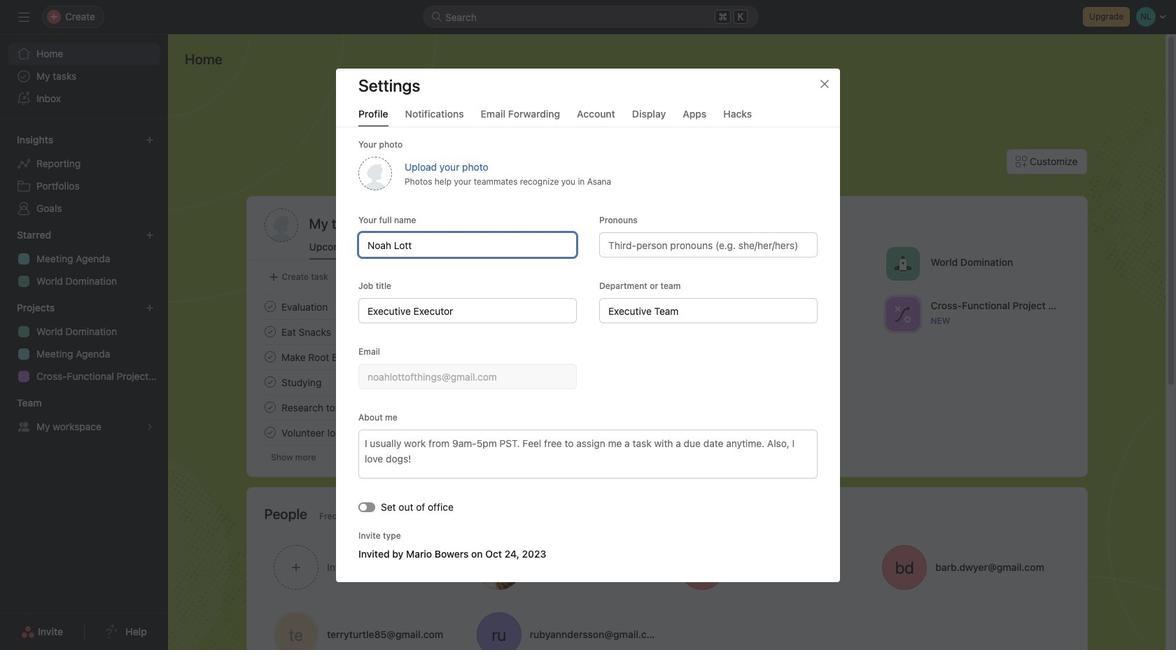 Task type: vqa. For each thing, say whether or not it's contained in the screenshot.
third Mark complete option from the bottom
yes



Task type: describe. For each thing, give the bounding box(es) containing it.
2 mark complete image from the top
[[262, 424, 278, 441]]

insights element
[[0, 127, 168, 223]]

1 mark complete checkbox from the top
[[262, 298, 278, 315]]

projects element
[[0, 295, 168, 391]]

3 mark complete checkbox from the top
[[262, 399, 278, 416]]

2 mark complete checkbox from the top
[[262, 374, 278, 391]]

mark complete image for 3rd mark complete checkbox from the bottom
[[262, 324, 278, 340]]

line_and_symbols image
[[894, 306, 911, 322]]

upload new photo image
[[359, 157, 392, 190]]

1 mark complete checkbox from the top
[[262, 349, 278, 366]]

starred element
[[0, 223, 168, 295]]

2 mark complete checkbox from the top
[[262, 324, 278, 340]]

teams element
[[0, 391, 168, 441]]



Task type: locate. For each thing, give the bounding box(es) containing it.
4 mark complete checkbox from the top
[[262, 424, 278, 441]]

Third-person pronouns (e.g. she/her/hers) text field
[[599, 232, 818, 257]]

mark complete image for third mark complete checkbox from the top
[[262, 399, 278, 416]]

add profile photo image
[[264, 209, 298, 242]]

rocket image
[[894, 255, 911, 272]]

3 mark complete image from the top
[[262, 374, 278, 391]]

None text field
[[599, 298, 818, 323]]

Mark complete checkbox
[[262, 298, 278, 315], [262, 324, 278, 340], [262, 399, 278, 416], [262, 424, 278, 441]]

4 mark complete image from the top
[[262, 399, 278, 416]]

0 vertical spatial mark complete image
[[262, 298, 278, 315]]

1 mark complete image from the top
[[262, 324, 278, 340]]

I usually work from 9am-5pm PST. Feel free to assign me a task with a due date anytime. Also, I love dogs! text field
[[359, 430, 818, 479]]

hide sidebar image
[[18, 11, 29, 22]]

global element
[[0, 34, 168, 118]]

mark complete image for 2nd mark complete option from the top
[[262, 374, 278, 391]]

prominent image
[[431, 11, 443, 22]]

2 mark complete image from the top
[[262, 349, 278, 366]]

switch
[[359, 502, 375, 512]]

0 vertical spatial mark complete checkbox
[[262, 349, 278, 366]]

mark complete image
[[262, 298, 278, 315], [262, 424, 278, 441]]

mark complete image for 2nd mark complete option from the bottom of the page
[[262, 349, 278, 366]]

1 mark complete image from the top
[[262, 298, 278, 315]]

1 vertical spatial mark complete checkbox
[[262, 374, 278, 391]]

mark complete image
[[262, 324, 278, 340], [262, 349, 278, 366], [262, 374, 278, 391], [262, 399, 278, 416]]

Mark complete checkbox
[[262, 349, 278, 366], [262, 374, 278, 391]]

board image
[[704, 306, 721, 322]]

None text field
[[359, 232, 577, 257], [359, 298, 577, 323], [359, 364, 577, 389], [359, 232, 577, 257], [359, 298, 577, 323], [359, 364, 577, 389]]

1 vertical spatial mark complete image
[[262, 424, 278, 441]]

close image
[[819, 78, 830, 89]]



